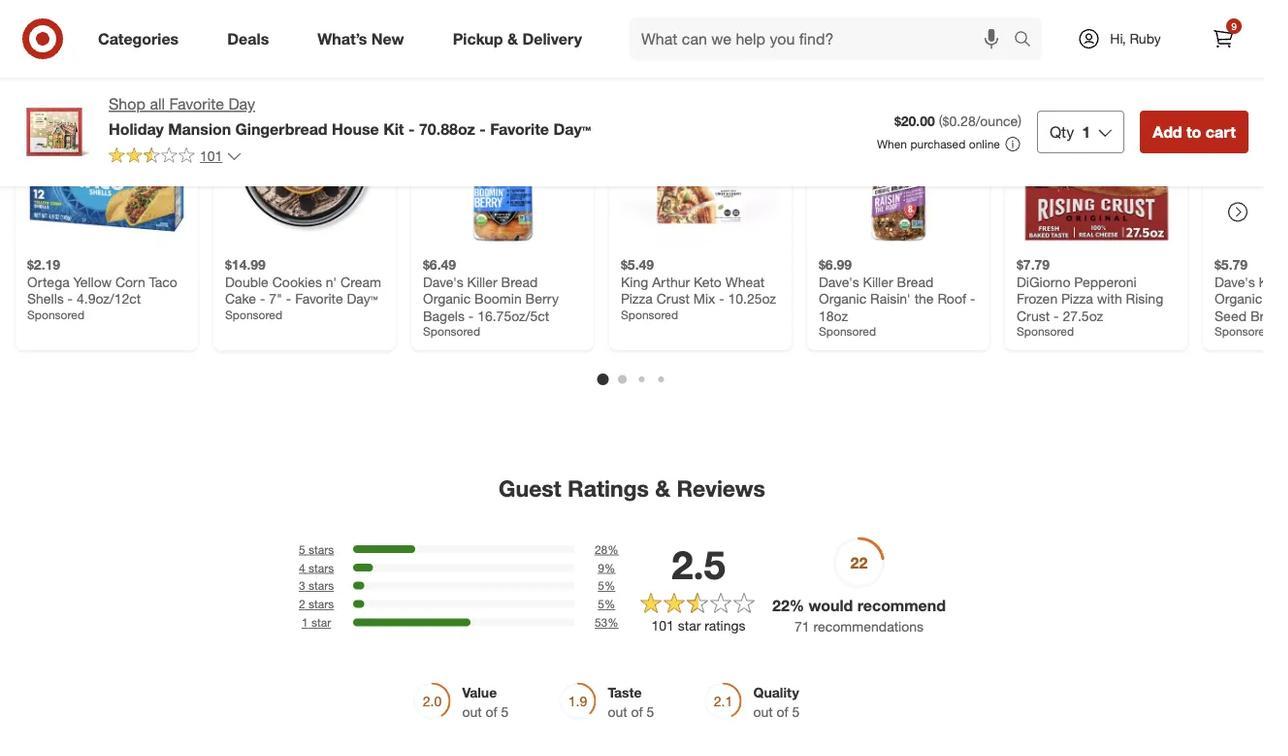 Task type: locate. For each thing, give the bounding box(es) containing it.
crust
[[657, 291, 690, 308], [1017, 308, 1050, 325]]

killer right $6.99 on the right of page
[[863, 274, 894, 291]]

killer up the 16.75oz/5ct
[[467, 274, 498, 291]]

5 % up "53 %" at bottom
[[598, 597, 616, 612]]

killer
[[467, 274, 498, 291], [863, 274, 894, 291]]

favorite up the mansion
[[169, 95, 224, 114]]

add to cart
[[1153, 122, 1237, 141]]

101 right "53 %" at bottom
[[652, 618, 674, 635]]

)
[[1018, 113, 1022, 130]]

1 horizontal spatial day™
[[554, 119, 591, 138]]

2 5 % from the top
[[598, 597, 616, 612]]

2 horizontal spatial favorite
[[490, 119, 549, 138]]

sponsored down ortega
[[27, 308, 85, 322]]

9 right ruby
[[1232, 20, 1237, 32]]

0 horizontal spatial 1
[[302, 616, 308, 630]]

-
[[409, 119, 415, 138], [480, 119, 486, 138], [68, 291, 73, 308], [260, 291, 265, 308], [286, 291, 291, 308], [719, 291, 725, 308], [971, 291, 976, 308], [469, 308, 474, 325], [1054, 308, 1059, 325]]

0 horizontal spatial out
[[462, 704, 482, 721]]

products
[[635, 27, 730, 54]]

2 of from the left
[[631, 704, 643, 721]]

2 vertical spatial favorite
[[295, 291, 343, 308]]

sponsored down raisin' on the right
[[819, 325, 877, 339]]

organic
[[423, 291, 471, 308], [819, 291, 867, 308]]

0 horizontal spatial organic
[[423, 291, 471, 308]]

0 horizontal spatial crust
[[657, 291, 690, 308]]

out inside quality out of 5
[[754, 704, 773, 721]]

killer for raisin'
[[863, 274, 894, 291]]

1 horizontal spatial crust
[[1017, 308, 1050, 325]]

1 horizontal spatial dave's
[[819, 274, 860, 291]]

101 down the mansion
[[200, 147, 223, 164]]

- inside $7.79 digiorno pepperoni frozen pizza with rising crust - 27.5oz sponsored
[[1054, 308, 1059, 325]]

dave's left k on the top right
[[1215, 274, 1256, 291]]

n'
[[326, 274, 337, 291]]

2 horizontal spatial out
[[754, 704, 773, 721]]

stars up 4 stars
[[309, 542, 334, 557]]

sponsored for king arthur keto wheat pizza crust mix - 10.25oz
[[621, 308, 679, 322]]

- right roof
[[971, 291, 976, 308]]

5 inside quality out of 5
[[793, 704, 800, 721]]

5 stars
[[299, 542, 334, 557]]

featured products
[[535, 27, 730, 54]]

favorite right 7"
[[295, 291, 343, 308]]

2
[[299, 597, 305, 612]]

5
[[299, 542, 305, 557], [598, 579, 605, 594], [598, 597, 605, 612], [501, 704, 509, 721], [647, 704, 655, 721], [793, 704, 800, 721]]

out
[[462, 704, 482, 721], [608, 704, 628, 721], [754, 704, 773, 721]]

0 vertical spatial day™
[[554, 119, 591, 138]]

3 of from the left
[[777, 704, 789, 721]]

guest ratings & reviews
[[499, 475, 766, 502]]

dave's killer bread organic thin sliced good seed bread - 20.5oz image
[[1215, 86, 1265, 245]]

sponsored inside $5.49 king arthur keto wheat pizza crust mix - 10.25oz sponsored
[[621, 308, 679, 322]]

9 for 9 %
[[598, 561, 605, 575]]

of inside taste out of 5
[[631, 704, 643, 721]]

dave's up bagels
[[423, 274, 464, 291]]

1 organic from the left
[[423, 291, 471, 308]]

of down quality
[[777, 704, 789, 721]]

dave's
[[423, 274, 464, 291], [819, 274, 860, 291], [1215, 274, 1256, 291]]

1 horizontal spatial star
[[678, 618, 701, 635]]

star left the ratings
[[678, 618, 701, 635]]

of down value
[[486, 704, 498, 721]]

day™ inside shop all favorite day holiday mansion gingerbread house kit - 70.88oz - favorite day™
[[554, 119, 591, 138]]

1 horizontal spatial pizza
[[1062, 291, 1094, 308]]

9 link
[[1203, 17, 1245, 60]]

0 horizontal spatial 101
[[200, 147, 223, 164]]

% for 2 stars
[[605, 597, 616, 612]]

quality
[[754, 684, 800, 701]]

1 horizontal spatial of
[[631, 704, 643, 721]]

2 horizontal spatial dave's
[[1215, 274, 1256, 291]]

sponsored inside $7.79 digiorno pepperoni frozen pizza with rising crust - 27.5oz sponsored
[[1017, 325, 1075, 339]]

0 horizontal spatial of
[[486, 704, 498, 721]]

hi, ruby
[[1111, 30, 1161, 47]]

organic for 18oz
[[819, 291, 867, 308]]

1 vertical spatial 5 %
[[598, 597, 616, 612]]

out for quality out of 5
[[754, 704, 773, 721]]

101 star ratings
[[652, 618, 746, 635]]

5 %
[[598, 579, 616, 594], [598, 597, 616, 612]]

2 horizontal spatial of
[[777, 704, 789, 721]]

5 % down 9 %
[[598, 579, 616, 594]]

1 bread from the left
[[501, 274, 538, 291]]

of inside quality out of 5
[[777, 704, 789, 721]]

1 horizontal spatial 9
[[1232, 20, 1237, 32]]

1 vertical spatial day™
[[347, 291, 378, 308]]

- inside $6.99 dave's killer bread organic raisin' the roof - 18oz sponsored
[[971, 291, 976, 308]]

- right bagels
[[469, 308, 474, 325]]

out down value
[[462, 704, 482, 721]]

dave's up 18oz
[[819, 274, 860, 291]]

1 right 'qty'
[[1082, 122, 1091, 141]]

dave's inside $6.49 dave's killer bread organic boomin berry bagels - 16.75oz/5ct sponsored
[[423, 274, 464, 291]]

crust left the 'mix'
[[657, 291, 690, 308]]

raisin'
[[871, 291, 911, 308]]

stars
[[309, 542, 334, 557], [309, 561, 334, 575], [309, 579, 334, 594], [309, 597, 334, 612]]

1 of from the left
[[486, 704, 498, 721]]

9 down 28
[[598, 561, 605, 575]]

1 dave's from the left
[[423, 274, 464, 291]]

0 vertical spatial 9
[[1232, 20, 1237, 32]]

0 horizontal spatial favorite
[[169, 95, 224, 114]]

sponsored inside $14.99 double cookies n' cream cake - 7" - favorite day™ sponsored
[[225, 308, 283, 322]]

101
[[200, 147, 223, 164], [652, 618, 674, 635]]

digiorno
[[1017, 274, 1071, 291]]

- inside $5.49 king arthur keto wheat pizza crust mix - 10.25oz sponsored
[[719, 291, 725, 308]]

dave's inside $5.79 dave's k sponsore
[[1215, 274, 1256, 291]]

1 vertical spatial 101
[[652, 618, 674, 635]]

3 stars from the top
[[309, 579, 334, 594]]

day™ right n'
[[347, 291, 378, 308]]

$14.99 double cookies n' cream cake - 7" - favorite day™ sponsored
[[225, 257, 381, 322]]

yellow
[[73, 274, 112, 291]]

1 horizontal spatial bread
[[897, 274, 934, 291]]

organic inside $6.49 dave's killer bread organic boomin berry bagels - 16.75oz/5ct sponsored
[[423, 291, 471, 308]]

search
[[1006, 31, 1052, 50]]

0 horizontal spatial star
[[312, 616, 331, 630]]

2 dave's from the left
[[819, 274, 860, 291]]

5 % for 3 stars
[[598, 579, 616, 594]]

1 pizza from the left
[[621, 291, 653, 308]]

0 horizontal spatial &
[[508, 29, 518, 48]]

sponsored inside $6.49 dave's killer bread organic boomin berry bagels - 16.75oz/5ct sponsored
[[423, 325, 481, 339]]

stars down 4 stars
[[309, 579, 334, 594]]

killer inside $6.99 dave's killer bread organic raisin' the roof - 18oz sponsored
[[863, 274, 894, 291]]

organic down $6.99 on the right of page
[[819, 291, 867, 308]]

0 vertical spatial &
[[508, 29, 518, 48]]

- right 7"
[[286, 291, 291, 308]]

taco
[[149, 274, 177, 291]]

27.5oz
[[1063, 308, 1104, 325]]

101 inside 101 link
[[200, 147, 223, 164]]

sponsored
[[27, 308, 85, 322], [225, 308, 283, 322], [621, 308, 679, 322], [423, 325, 481, 339], [819, 325, 877, 339], [1017, 325, 1075, 339]]

28
[[595, 542, 608, 557]]

0 horizontal spatial bread
[[501, 274, 538, 291]]

1 out from the left
[[462, 704, 482, 721]]

0 horizontal spatial dave's
[[423, 274, 464, 291]]

bread inside $6.49 dave's killer bread organic boomin berry bagels - 16.75oz/5ct sponsored
[[501, 274, 538, 291]]

28 %
[[595, 542, 619, 557]]

bread inside $6.99 dave's killer bread organic raisin' the roof - 18oz sponsored
[[897, 274, 934, 291]]

out inside taste out of 5
[[608, 704, 628, 721]]

1 horizontal spatial favorite
[[295, 291, 343, 308]]

stars up 3 stars on the left
[[309, 561, 334, 575]]

1 horizontal spatial organic
[[819, 291, 867, 308]]

the
[[915, 291, 934, 308]]

day
[[229, 95, 255, 114]]

sponsored for dave's killer bread organic raisin' the roof - 18oz
[[819, 325, 877, 339]]

1 killer from the left
[[467, 274, 498, 291]]

- right shells
[[68, 291, 73, 308]]

3 stars
[[299, 579, 334, 594]]

deals
[[227, 29, 269, 48]]

9 for 9
[[1232, 20, 1237, 32]]

1 5 % from the top
[[598, 579, 616, 594]]

sponsored inside $6.99 dave's killer bread organic raisin' the roof - 18oz sponsored
[[819, 325, 877, 339]]

1 vertical spatial 1
[[302, 616, 308, 630]]

ortega
[[27, 274, 70, 291]]

0 horizontal spatial pizza
[[621, 291, 653, 308]]

star for 1
[[312, 616, 331, 630]]

1 vertical spatial &
[[655, 475, 671, 502]]

53 %
[[595, 616, 619, 630]]

& right ratings
[[655, 475, 671, 502]]

& right pickup
[[508, 29, 518, 48]]

dave's for $5.79
[[1215, 274, 1256, 291]]

1 horizontal spatial 101
[[652, 618, 674, 635]]

gingerbread
[[235, 119, 328, 138]]

(
[[939, 113, 943, 130]]

star
[[312, 616, 331, 630], [678, 618, 701, 635]]

3 out from the left
[[754, 704, 773, 721]]

pepperoni
[[1075, 274, 1137, 291]]

recommend
[[858, 596, 946, 615]]

- inside $6.49 dave's killer bread organic boomin berry bagels - 16.75oz/5ct sponsored
[[469, 308, 474, 325]]

all
[[150, 95, 165, 114]]

delivery
[[523, 29, 582, 48]]

$7.79
[[1017, 257, 1050, 274]]

organic inside $6.99 dave's killer bread organic raisin' the roof - 18oz sponsored
[[819, 291, 867, 308]]

$0.28
[[943, 113, 976, 130]]

bread left roof
[[897, 274, 934, 291]]

5 % for 2 stars
[[598, 597, 616, 612]]

sponsored down "frozen"
[[1017, 325, 1075, 339]]

out inside value out of 5
[[462, 704, 482, 721]]

what's
[[318, 29, 367, 48]]

1 vertical spatial 9
[[598, 561, 605, 575]]

1 down 2
[[302, 616, 308, 630]]

day™ inside $14.99 double cookies n' cream cake - 7" - favorite day™ sponsored
[[347, 291, 378, 308]]

3 dave's from the left
[[1215, 274, 1256, 291]]

pizza down "$5.49"
[[621, 291, 653, 308]]

killer inside $6.49 dave's killer bread organic boomin berry bagels - 16.75oz/5ct sponsored
[[467, 274, 498, 291]]

king
[[621, 274, 649, 291]]

& inside pickup & delivery 'link'
[[508, 29, 518, 48]]

2 stars from the top
[[309, 561, 334, 575]]

organic down '$6.49'
[[423, 291, 471, 308]]

shells
[[27, 291, 64, 308]]

of down taste
[[631, 704, 643, 721]]

5 inside taste out of 5
[[647, 704, 655, 721]]

1 horizontal spatial out
[[608, 704, 628, 721]]

dave's killer bread organic raisin' the roof - 18oz image
[[819, 86, 978, 245]]

favorite
[[169, 95, 224, 114], [490, 119, 549, 138], [295, 291, 343, 308]]

% inside 22 % would recommend 71 recommendations
[[790, 596, 805, 615]]

sponsored down boomin
[[423, 325, 481, 339]]

crust down digiorno
[[1017, 308, 1050, 325]]

0 vertical spatial 5 %
[[598, 579, 616, 594]]

bread
[[501, 274, 538, 291], [897, 274, 934, 291]]

53
[[595, 616, 608, 630]]

- left '27.5oz'
[[1054, 308, 1059, 325]]

71
[[795, 618, 810, 635]]

1 stars from the top
[[309, 542, 334, 557]]

day™ down featured
[[554, 119, 591, 138]]

sponsored for digiorno pepperoni frozen pizza with rising crust - 27.5oz
[[1017, 325, 1075, 339]]

2 pizza from the left
[[1062, 291, 1094, 308]]

what's new
[[318, 29, 404, 48]]

dave's inside $6.99 dave's killer bread organic raisin' the roof - 18oz sponsored
[[819, 274, 860, 291]]

kit
[[384, 119, 404, 138]]

$6.99
[[819, 257, 852, 274]]

qty
[[1050, 122, 1075, 141]]

sponsored down king
[[621, 308, 679, 322]]

bread up the 16.75oz/5ct
[[501, 274, 538, 291]]

add to cart button
[[1141, 111, 1249, 153]]

2.5
[[672, 542, 726, 589]]

- right 70.88oz
[[480, 119, 486, 138]]

$5.79
[[1215, 257, 1248, 274]]

0 vertical spatial 1
[[1082, 122, 1091, 141]]

$20.00 ( $0.28 /ounce )
[[895, 113, 1022, 130]]

1 horizontal spatial 1
[[1082, 122, 1091, 141]]

k
[[1259, 274, 1265, 291]]

double cookies n' cream cake - 7" - favorite day™ image
[[225, 86, 384, 245]]

0 horizontal spatial 9
[[598, 561, 605, 575]]

2 organic from the left
[[819, 291, 867, 308]]

shop
[[109, 95, 146, 114]]

pizza inside $5.49 king arthur keto wheat pizza crust mix - 10.25oz sponsored
[[621, 291, 653, 308]]

1 horizontal spatial killer
[[863, 274, 894, 291]]

0 horizontal spatial killer
[[467, 274, 498, 291]]

$2.19 ortega yellow corn taco shells - 4.9oz/12ct sponsored
[[27, 257, 177, 322]]

0 vertical spatial favorite
[[169, 95, 224, 114]]

out down taste
[[608, 704, 628, 721]]

2 out from the left
[[608, 704, 628, 721]]

out down quality
[[754, 704, 773, 721]]

keto
[[694, 274, 722, 291]]

sponsored down 'double' at the left of page
[[225, 308, 283, 322]]

2 killer from the left
[[863, 274, 894, 291]]

4 stars from the top
[[309, 597, 334, 612]]

favorite right 70.88oz
[[490, 119, 549, 138]]

sponsored inside $2.19 ortega yellow corn taco shells - 4.9oz/12ct sponsored
[[27, 308, 85, 322]]

2 bread from the left
[[897, 274, 934, 291]]

0 vertical spatial 101
[[200, 147, 223, 164]]

wheat
[[726, 274, 765, 291]]

star down 2 stars
[[312, 616, 331, 630]]

categories
[[98, 29, 179, 48]]

pickup
[[453, 29, 503, 48]]

$5.49 king arthur keto wheat pizza crust mix - 10.25oz sponsored
[[621, 257, 777, 322]]

stars up "1 star"
[[309, 597, 334, 612]]

0 horizontal spatial day™
[[347, 291, 378, 308]]

pickup & delivery link
[[436, 17, 607, 60]]

of inside value out of 5
[[486, 704, 498, 721]]

- right the 'mix'
[[719, 291, 725, 308]]

pizza left "with"
[[1062, 291, 1094, 308]]

killer for boomin
[[467, 274, 498, 291]]

stars for 3 stars
[[309, 579, 334, 594]]

1
[[1082, 122, 1091, 141], [302, 616, 308, 630]]



Task type: describe. For each thing, give the bounding box(es) containing it.
arthur
[[652, 274, 690, 291]]

7"
[[269, 291, 282, 308]]

what's new link
[[301, 17, 429, 60]]

reviews
[[677, 475, 766, 502]]

of for quality
[[777, 704, 789, 721]]

% for 1 star
[[608, 616, 619, 630]]

5 inside value out of 5
[[501, 704, 509, 721]]

18oz
[[819, 308, 848, 325]]

house
[[332, 119, 379, 138]]

quality out of 5
[[754, 684, 800, 721]]

dave's for $6.49
[[423, 274, 464, 291]]

add
[[1153, 122, 1183, 141]]

3
[[299, 579, 305, 594]]

out for taste out of 5
[[608, 704, 628, 721]]

with
[[1097, 291, 1123, 308]]

stars for 5 stars
[[309, 542, 334, 557]]

berry
[[526, 291, 559, 308]]

qty 1
[[1050, 122, 1091, 141]]

stars for 4 stars
[[309, 561, 334, 575]]

ortega yellow corn taco shells - 4.9oz/12ct image
[[27, 86, 186, 245]]

taste
[[608, 684, 642, 701]]

of for value
[[486, 704, 498, 721]]

- left 7"
[[260, 291, 265, 308]]

- inside $2.19 ortega yellow corn taco shells - 4.9oz/12ct sponsored
[[68, 291, 73, 308]]

image of holiday mansion gingerbread house kit - 70.88oz - favorite day™ image
[[16, 93, 93, 171]]

star for 101
[[678, 618, 701, 635]]

double
[[225, 274, 269, 291]]

% for 4 stars
[[605, 561, 616, 575]]

101 for 101 star ratings
[[652, 618, 674, 635]]

cookies
[[272, 274, 322, 291]]

$2.19
[[27, 257, 60, 274]]

- right "kit"
[[409, 119, 415, 138]]

organic for 16.75oz/5ct
[[423, 291, 471, 308]]

deals link
[[211, 17, 293, 60]]

10.25oz
[[728, 291, 777, 308]]

dave's killer bread organic boomin berry bagels - 16.75oz/5ct image
[[423, 86, 582, 245]]

boomin
[[475, 291, 522, 308]]

ruby
[[1130, 30, 1161, 47]]

when
[[877, 137, 908, 151]]

% for 3 stars
[[605, 579, 616, 594]]

when purchased online
[[877, 137, 1001, 151]]

% for 5 stars
[[608, 542, 619, 557]]

ratings
[[568, 475, 649, 502]]

22
[[773, 596, 790, 615]]

to
[[1187, 122, 1202, 141]]

dave's for $6.99
[[819, 274, 860, 291]]

categories link
[[82, 17, 203, 60]]

online
[[969, 137, 1001, 151]]

recommendations
[[814, 618, 924, 635]]

purchased
[[911, 137, 966, 151]]

4
[[299, 561, 305, 575]]

rising
[[1126, 291, 1164, 308]]

101 for 101
[[200, 147, 223, 164]]

22 % would recommend 71 recommendations
[[773, 596, 946, 635]]

4 stars
[[299, 561, 334, 575]]

king arthur keto wheat pizza crust mix - 10.25oz image
[[621, 86, 780, 245]]

mansion
[[168, 119, 231, 138]]

70.88oz
[[419, 119, 475, 138]]

9 %
[[598, 561, 616, 575]]

pickup & delivery
[[453, 29, 582, 48]]

sponsored for dave's killer bread organic boomin berry bagels - 16.75oz/5ct
[[423, 325, 481, 339]]

/ounce
[[976, 113, 1018, 130]]

cream
[[341, 274, 381, 291]]

bread for raisin'
[[897, 274, 934, 291]]

4.9oz/12ct
[[77, 291, 141, 308]]

crust inside $7.79 digiorno pepperoni frozen pizza with rising crust - 27.5oz sponsored
[[1017, 308, 1050, 325]]

$14.99
[[225, 257, 266, 274]]

stars for 2 stars
[[309, 597, 334, 612]]

$6.99 dave's killer bread organic raisin' the roof - 18oz sponsored
[[819, 257, 976, 339]]

$20.00
[[895, 113, 935, 130]]

ratings
[[705, 618, 746, 635]]

2 stars
[[299, 597, 334, 612]]

shop all favorite day holiday mansion gingerbread house kit - 70.88oz - favorite day™
[[109, 95, 591, 138]]

value
[[462, 684, 497, 701]]

$6.49
[[423, 257, 456, 274]]

1 horizontal spatial &
[[655, 475, 671, 502]]

holiday
[[109, 119, 164, 138]]

search button
[[1006, 17, 1052, 64]]

bagels
[[423, 308, 465, 325]]

taste out of 5
[[608, 684, 655, 721]]

pizza inside $7.79 digiorno pepperoni frozen pizza with rising crust - 27.5oz sponsored
[[1062, 291, 1094, 308]]

1 vertical spatial favorite
[[490, 119, 549, 138]]

of for taste
[[631, 704, 643, 721]]

$7.79 digiorno pepperoni frozen pizza with rising crust - 27.5oz sponsored
[[1017, 257, 1164, 339]]

crust inside $5.49 king arthur keto wheat pizza crust mix - 10.25oz sponsored
[[657, 291, 690, 308]]

roof
[[938, 291, 967, 308]]

value out of 5
[[462, 684, 509, 721]]

bread for boomin
[[501, 274, 538, 291]]

digiorno pepperoni frozen pizza with rising crust - 27.5oz image
[[1017, 86, 1176, 245]]

$6.49 dave's killer bread organic boomin berry bagels - 16.75oz/5ct sponsored
[[423, 257, 559, 339]]

sponsore
[[1215, 325, 1265, 339]]

What can we help you find? suggestions appear below search field
[[630, 17, 1019, 60]]

$5.79 dave's k sponsore
[[1215, 257, 1265, 339]]

would
[[809, 596, 853, 615]]

out for value out of 5
[[462, 704, 482, 721]]

favorite inside $14.99 double cookies n' cream cake - 7" - favorite day™ sponsored
[[295, 291, 343, 308]]

16.75oz/5ct
[[478, 308, 549, 325]]

101 link
[[109, 146, 242, 169]]



Task type: vqa. For each thing, say whether or not it's contained in the screenshot.
Pokémon Pikachu with Fast Ball vs Treecko with Heal Ball Surprise Attack Game's Free
no



